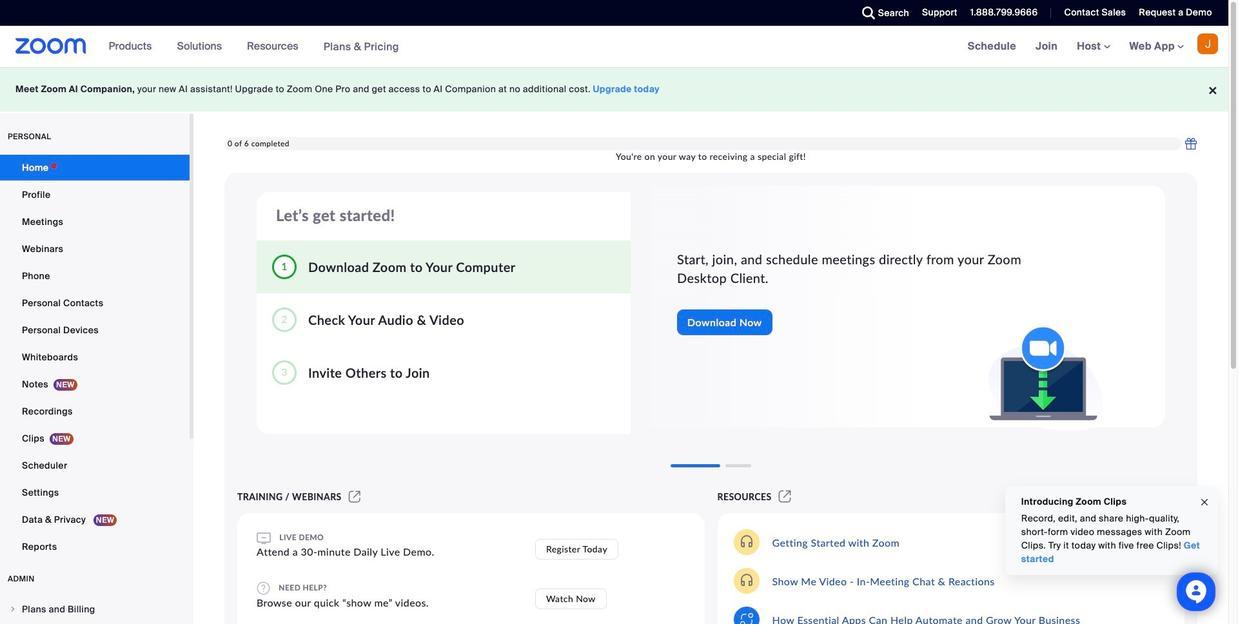 Task type: locate. For each thing, give the bounding box(es) containing it.
close image
[[1200, 495, 1210, 510]]

window new image
[[347, 491, 363, 502]]

personal menu menu
[[0, 155, 190, 561]]

footer
[[0, 67, 1229, 112]]

meetings navigation
[[958, 26, 1229, 68]]

window new image
[[777, 491, 793, 502]]

banner
[[0, 26, 1229, 68]]

profile picture image
[[1198, 34, 1218, 54]]

menu item
[[0, 597, 190, 622]]



Task type: vqa. For each thing, say whether or not it's contained in the screenshot.
"product information" navigation
yes



Task type: describe. For each thing, give the bounding box(es) containing it.
right image
[[9, 606, 17, 613]]

zoom logo image
[[15, 38, 86, 54]]

product information navigation
[[99, 26, 409, 68]]



